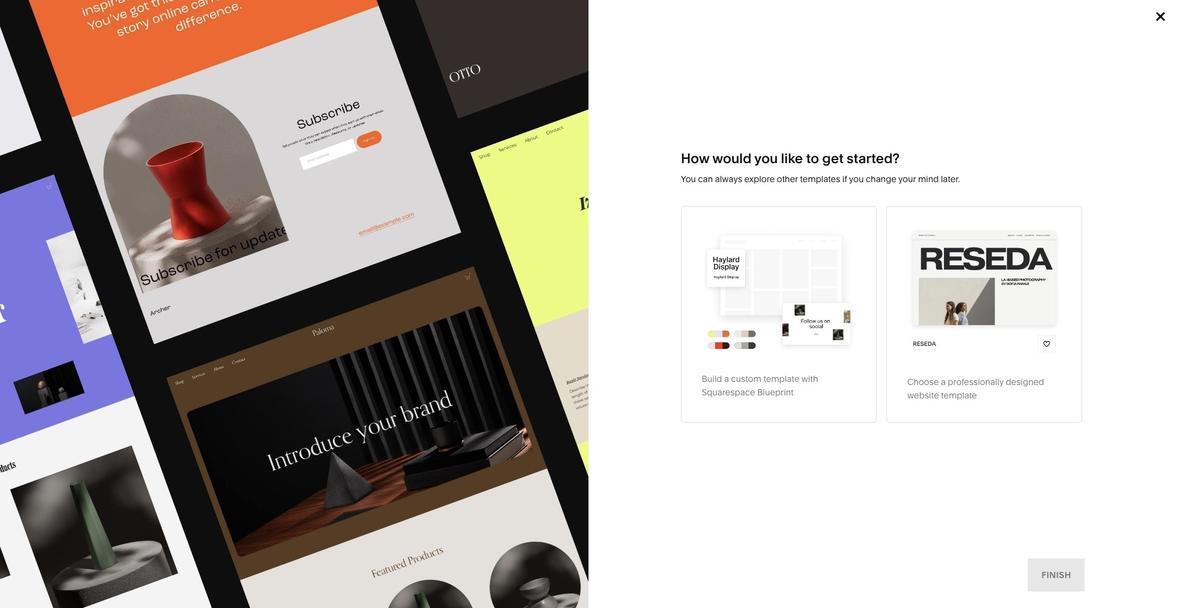 Task type: locate. For each thing, give the bounding box(es) containing it.
& left cv
[[223, 305, 229, 316]]

with
[[136, 140, 198, 178], [802, 374, 818, 385]]

website down "choose"
[[908, 390, 939, 401]]

website
[[576, 14, 618, 28], [908, 390, 939, 401]]

with inside build a custom template with squarespace blueprint
[[802, 374, 818, 385]]

popular for popular designs (28)
[[142, 391, 175, 403]]

& left 'non-'
[[364, 268, 370, 279]]

for
[[369, 14, 386, 28]]

properties
[[499, 305, 540, 316]]

mind
[[918, 174, 939, 185]]

1 vertical spatial 28
[[230, 432, 245, 448]]

professional
[[315, 231, 364, 242]]

20%
[[490, 14, 512, 28]]

squarespace logo image
[[24, 58, 160, 77]]

1 horizontal spatial template
[[764, 374, 800, 385]]

1 vertical spatial you
[[849, 174, 864, 185]]

0 horizontal spatial services
[[67, 341, 101, 352]]

0 horizontal spatial designs
[[101, 432, 153, 448]]

1 vertical spatial template
[[764, 374, 800, 385]]

2 horizontal spatial designs
[[232, 213, 265, 224]]

how
[[681, 151, 710, 167]]

(
[[225, 432, 230, 448]]

for a limited time, take 20% off any new website plan.
[[369, 14, 646, 28]]

& right media
[[472, 250, 477, 261]]

limited
[[397, 14, 433, 28]]

all
[[186, 231, 196, 242]]

a for professionally
[[941, 377, 946, 388]]

&
[[600, 213, 606, 224], [603, 231, 608, 242], [200, 250, 206, 261], [472, 250, 477, 261], [364, 268, 370, 279], [223, 305, 229, 316], [491, 305, 497, 316]]

other
[[777, 174, 798, 185]]

would
[[713, 151, 752, 167]]

1 horizontal spatial popular
[[142, 391, 175, 403]]

0 vertical spatial popular
[[198, 213, 230, 224]]

with inside make any template yours with ease.
[[136, 140, 198, 178]]

you
[[681, 174, 696, 185]]

28 left template at left bottom
[[48, 392, 58, 403]]

barbosa image
[[49, 461, 381, 609]]

2 vertical spatial popular
[[48, 432, 98, 448]]

templates down "new"
[[560, 62, 613, 73]]

0 horizontal spatial popular
[[48, 432, 98, 448]]

design
[[208, 250, 236, 261]]

a up the squarespace
[[724, 374, 729, 385]]

template
[[195, 109, 327, 147], [764, 374, 800, 385], [941, 390, 977, 401]]

services down courses at the bottom left of the page
[[67, 341, 101, 352]]

popular down template at left bottom
[[48, 432, 98, 448]]

new
[[552, 14, 574, 28]]

any
[[531, 14, 550, 28], [136, 109, 188, 147]]

a inside choose a professionally designed website template
[[941, 377, 946, 388]]

& right home on the top of page
[[600, 213, 606, 224]]

make any template yours with ease. main content
[[0, 0, 1178, 609]]

clarkson image
[[796, 461, 1129, 609]]

0 horizontal spatial with
[[136, 140, 198, 178]]

template
[[60, 392, 98, 403]]

with for template
[[802, 374, 818, 385]]

professional services link
[[315, 231, 413, 242]]

you up "explore"
[[755, 151, 778, 167]]

art
[[186, 250, 198, 261]]

local business
[[315, 250, 375, 261]]

templates
[[560, 62, 613, 73], [198, 231, 240, 242], [155, 432, 222, 448]]

28 down (28)
[[230, 432, 245, 448]]

designs
[[232, 213, 265, 224], [177, 391, 212, 403], [101, 432, 153, 448]]

if
[[843, 174, 847, 185]]

travel
[[444, 213, 468, 224]]

templates up 'art & design' 'link'
[[198, 231, 240, 242]]

1 horizontal spatial any
[[531, 14, 550, 28]]

finish button
[[1028, 559, 1085, 592]]

designs for popular designs (28)
[[177, 391, 212, 403]]

designs down matches
[[101, 432, 153, 448]]

template inside build a custom template with squarespace blueprint
[[764, 374, 800, 385]]

art & design
[[186, 250, 236, 261]]

1 vertical spatial services
[[67, 341, 101, 352]]

real estate & properties
[[444, 305, 540, 316]]

media
[[444, 250, 470, 261]]

popular right matches
[[142, 391, 175, 403]]

services
[[366, 231, 401, 242], [67, 341, 101, 352]]

0 vertical spatial services
[[366, 231, 401, 242]]

a right "choose"
[[941, 377, 946, 388]]

a inside build a custom template with squarespace blueprint
[[724, 374, 729, 385]]

1 vertical spatial designs
[[177, 391, 212, 403]]

1 vertical spatial website
[[908, 390, 939, 401]]

1 vertical spatial with
[[802, 374, 818, 385]]

all templates
[[186, 231, 240, 242]]

plan.
[[620, 14, 646, 28]]

2 vertical spatial template
[[941, 390, 977, 401]]

1 vertical spatial any
[[136, 109, 188, 147]]

animals
[[610, 231, 643, 242]]

28
[[48, 392, 58, 403], [230, 432, 245, 448]]

you
[[755, 151, 778, 167], [849, 174, 864, 185]]

2 vertical spatial designs
[[101, 432, 153, 448]]

1 horizontal spatial website
[[908, 390, 939, 401]]

1 horizontal spatial designs
[[177, 391, 212, 403]]

popular
[[198, 213, 230, 224], [142, 391, 175, 403], [48, 432, 98, 448]]

templates left (
[[155, 432, 222, 448]]

blueprint
[[758, 388, 794, 399]]

0 vertical spatial designs
[[232, 213, 265, 224]]

template inside make any template yours with ease.
[[195, 109, 327, 147]]

you can always explore other templates if you change your mind later.
[[681, 174, 960, 185]]

travel link
[[444, 213, 480, 224]]

0 vertical spatial template
[[195, 109, 327, 147]]

2 horizontal spatial template
[[941, 390, 977, 401]]

store
[[95, 212, 117, 223]]

& right nature
[[603, 231, 608, 242]]

0 horizontal spatial any
[[136, 109, 188, 147]]

memberships
[[67, 249, 123, 260]]

business
[[339, 250, 375, 261]]

0 horizontal spatial a
[[388, 14, 394, 28]]

media & podcasts link
[[444, 250, 529, 261]]

website right "new"
[[576, 14, 618, 28]]

local business link
[[315, 250, 387, 261]]

& right art
[[200, 250, 206, 261]]

2 horizontal spatial popular
[[198, 213, 230, 224]]

real
[[444, 305, 462, 316]]

popular up all templates
[[198, 213, 230, 224]]

2 vertical spatial templates
[[155, 432, 222, 448]]

& for design
[[200, 250, 206, 261]]

0 vertical spatial 28
[[48, 392, 58, 403]]

personal & cv
[[186, 305, 243, 316]]

popular designs (28) link
[[142, 391, 231, 403]]

0 vertical spatial website
[[576, 14, 618, 28]]

0 vertical spatial you
[[755, 151, 778, 167]]

1 horizontal spatial services
[[366, 231, 401, 242]]

0 vertical spatial with
[[136, 140, 198, 178]]

(28)
[[215, 391, 231, 403]]

0 horizontal spatial template
[[195, 109, 327, 147]]

1 horizontal spatial with
[[802, 374, 818, 385]]

fitness
[[573, 250, 602, 261]]

1 horizontal spatial you
[[849, 174, 864, 185]]

like
[[781, 151, 803, 167]]

designs up the all templates link
[[232, 213, 265, 224]]

a for limited
[[388, 14, 394, 28]]

events link
[[444, 268, 483, 279]]

blog
[[67, 267, 85, 278]]

a right for
[[388, 14, 394, 28]]

food
[[315, 286, 336, 297]]

you right if
[[849, 174, 864, 185]]

dario image
[[423, 461, 755, 609]]

build
[[702, 374, 722, 385]]

photography
[[186, 268, 238, 279]]

designs left (28)
[[177, 391, 212, 403]]

1 horizontal spatial a
[[724, 374, 729, 385]]

services up business at the left
[[366, 231, 401, 242]]

0 horizontal spatial 28
[[48, 392, 58, 403]]

off
[[515, 14, 529, 28]]

can
[[698, 174, 713, 185]]

2 horizontal spatial a
[[941, 377, 946, 388]]

1 vertical spatial popular
[[142, 391, 175, 403]]

personal & cv link
[[186, 305, 255, 316]]

fitness link
[[573, 250, 614, 261]]

local
[[315, 250, 337, 261]]

)
[[245, 432, 250, 448]]

make
[[48, 109, 129, 147]]

templates
[[800, 174, 841, 185]]



Task type: vqa. For each thing, say whether or not it's contained in the screenshot.
the Preview of building your own template image
no



Task type: describe. For each thing, give the bounding box(es) containing it.
take
[[465, 14, 487, 28]]

page
[[86, 304, 106, 315]]

restaurants
[[444, 231, 492, 242]]

always
[[715, 174, 743, 185]]

website inside choose a professionally designed website template
[[908, 390, 939, 401]]

how would you like to get started?
[[681, 151, 900, 167]]

art & design link
[[186, 250, 248, 261]]

portfolio
[[67, 231, 100, 242]]

personal
[[186, 305, 221, 316]]

yours
[[48, 140, 130, 178]]

popular for popular designs
[[198, 213, 230, 224]]

nature
[[573, 231, 601, 242]]

1 horizontal spatial 28
[[230, 432, 245, 448]]

entertainment
[[315, 305, 372, 316]]

products
[[475, 62, 525, 73]]

ease.
[[206, 140, 283, 178]]

choose a professionally designed website template button
[[887, 206, 1083, 424]]

later.
[[941, 174, 960, 185]]

products button
[[475, 43, 535, 92]]

restaurants link
[[444, 231, 504, 242]]

to
[[806, 151, 819, 167]]

build a custom template with squarespace blueprint
[[702, 374, 818, 399]]

nature & animals link
[[573, 231, 655, 242]]

change
[[866, 174, 897, 185]]

podcasts
[[479, 250, 516, 261]]

& for cv
[[223, 305, 229, 316]]

squarespace blueprint entry card image
[[702, 227, 856, 353]]

photography link
[[186, 268, 250, 279]]

home & decor
[[573, 213, 633, 224]]

professional services
[[315, 231, 401, 242]]

all templates link
[[186, 231, 252, 242]]

popular designs link
[[186, 213, 265, 224]]

0 vertical spatial templates
[[560, 62, 613, 73]]

templates link
[[560, 43, 613, 92]]

real estate & properties link
[[444, 305, 552, 316]]

& for non-
[[364, 268, 370, 279]]

custom
[[731, 374, 762, 385]]

topic
[[186, 192, 209, 201]]

any inside make any template yours with ease.
[[136, 109, 188, 147]]

designed
[[1006, 377, 1044, 388]]

home
[[573, 213, 598, 224]]

non-
[[372, 268, 392, 279]]

events
[[444, 268, 471, 279]]

1 vertical spatial templates
[[198, 231, 240, 242]]

template store entry card image
[[908, 227, 1062, 356]]

designs for popular designs templates ( 28 )
[[101, 432, 153, 448]]

squarespace logo link
[[24, 58, 250, 77]]

& right estate
[[491, 305, 497, 316]]

online store
[[67, 212, 117, 223]]

designs for popular designs
[[232, 213, 265, 224]]

template inside choose a professionally designed website template
[[941, 390, 977, 401]]

home & decor link
[[573, 213, 645, 224]]

choose a professionally designed website template
[[908, 377, 1044, 401]]

make any template yours with ease.
[[48, 109, 334, 178]]

popular for popular designs templates ( 28 )
[[48, 432, 98, 448]]

with for yours
[[136, 140, 198, 178]]

build a custom template with squarespace blueprint button
[[681, 206, 877, 424]]

finish
[[1042, 570, 1072, 581]]

a for custom
[[724, 374, 729, 385]]

community & non-profits link
[[315, 268, 430, 279]]

explore
[[745, 174, 775, 185]]

get
[[823, 151, 844, 167]]

0 horizontal spatial you
[[755, 151, 778, 167]]

matches
[[100, 392, 135, 403]]

popular designs (28)
[[142, 391, 231, 403]]

choose
[[908, 377, 939, 388]]

0 vertical spatial any
[[531, 14, 550, 28]]

28 template matches
[[48, 392, 135, 403]]

community & non-profits
[[315, 268, 417, 279]]

& for decor
[[600, 213, 606, 224]]

started?
[[847, 151, 900, 167]]

online
[[67, 212, 93, 223]]

0 horizontal spatial website
[[576, 14, 618, 28]]

popular designs templates ( 28 )
[[48, 432, 250, 448]]

& for podcasts
[[472, 250, 477, 261]]

food link
[[315, 286, 348, 297]]

community
[[315, 268, 362, 279]]

decor
[[608, 213, 633, 224]]

profits
[[392, 268, 417, 279]]

nature & animals
[[573, 231, 643, 242]]

type
[[48, 192, 67, 201]]

your
[[899, 174, 916, 185]]

entertainment link
[[315, 305, 384, 316]]

estate
[[464, 305, 489, 316]]

popular designs
[[198, 213, 265, 224]]

squarespace blueprint promo image image
[[0, 0, 589, 609]]

weddings link
[[444, 286, 498, 297]]

courses
[[67, 322, 100, 333]]

media & podcasts
[[444, 250, 516, 261]]

& for animals
[[603, 231, 608, 242]]

weddings
[[444, 286, 485, 297]]



